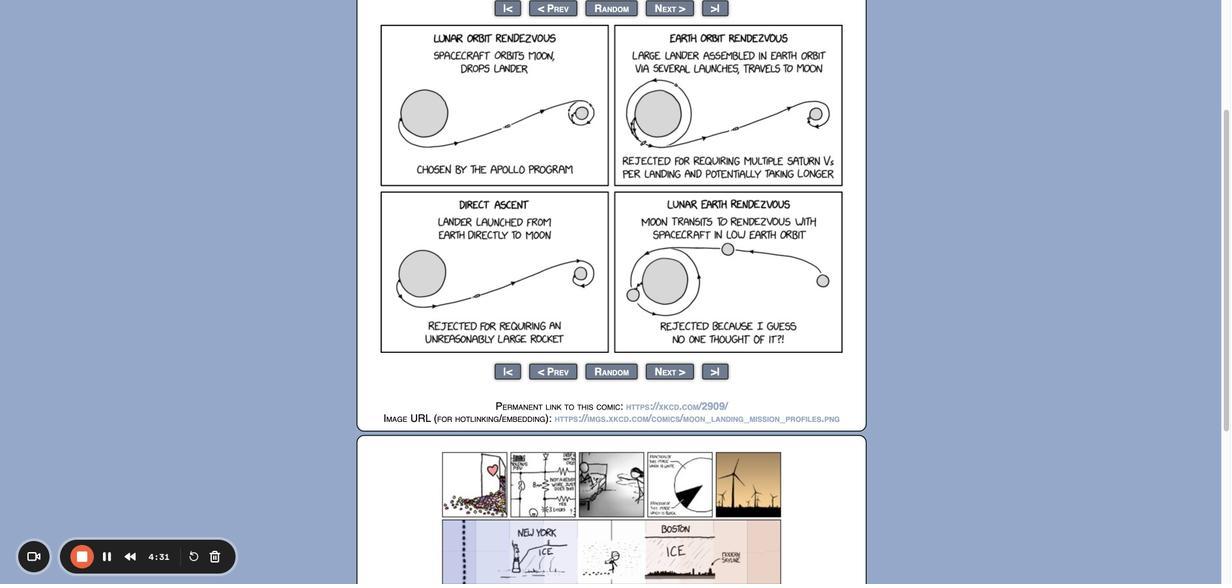 Task type: vqa. For each thing, say whether or not it's contained in the screenshot.
Earth temperature timeline image
yes



Task type: locate. For each thing, give the bounding box(es) containing it.
earth temperature timeline image
[[442, 520, 782, 585]]



Task type: describe. For each thing, give the bounding box(es) containing it.
moon landing mission profiles image
[[381, 25, 843, 353]]

selected comics image
[[442, 453, 782, 518]]



